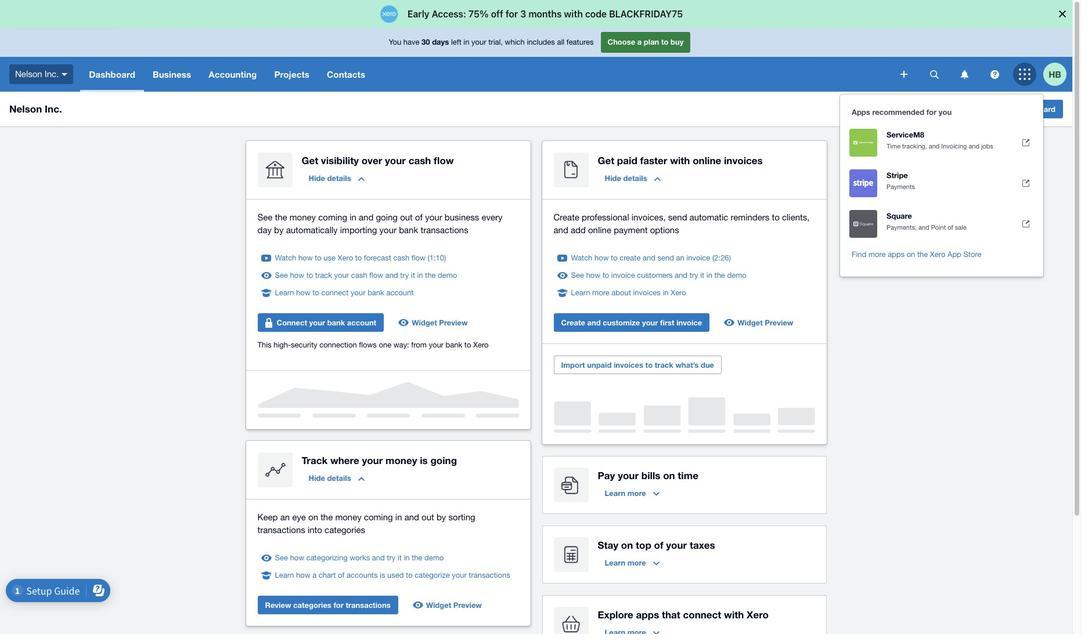 Task type: vqa. For each thing, say whether or not it's contained in the screenshot.


Task type: locate. For each thing, give the bounding box(es) containing it.
to inside create professional invoices, send automatic reminders to clients, and add online payment options
[[772, 213, 780, 222]]

send up options
[[668, 213, 687, 222]]

to left the clients,
[[772, 213, 780, 222]]

svg image inside nelson inc. "popup button"
[[62, 73, 68, 76]]

options
[[650, 225, 679, 235]]

1 vertical spatial connect
[[683, 609, 721, 621]]

see down add
[[571, 271, 584, 280]]

watch inside watch how to create and send an invoice (2:26) 'link'
[[571, 254, 593, 262]]

an up see how to invoice customers and try it in the demo
[[676, 254, 685, 262]]

widget for flow
[[412, 318, 437, 328]]

0 vertical spatial with
[[670, 154, 690, 167]]

categories right into
[[325, 526, 365, 535]]

2 vertical spatial money
[[335, 513, 362, 523]]

0 horizontal spatial online
[[588, 225, 611, 235]]

and inside 'link'
[[643, 254, 656, 262]]

contacts
[[327, 69, 365, 80]]

connect
[[277, 318, 307, 328]]

your left first
[[642, 318, 658, 328]]

learn more button for your
[[598, 484, 666, 503]]

how for chart
[[296, 571, 310, 580]]

left
[[451, 38, 462, 47]]

1 vertical spatial coming
[[364, 513, 393, 523]]

create inside create professional invoices, send automatic reminders to clients, and add online payment options
[[554, 213, 580, 222]]

hide details down where
[[309, 474, 351, 483]]

the up automatically
[[275, 213, 287, 222]]

an left eye
[[280, 513, 290, 523]]

widget preview button for invoices
[[719, 314, 800, 332]]

get
[[302, 154, 318, 167], [598, 154, 614, 167]]

1 vertical spatial track
[[655, 361, 673, 370]]

money up automatically
[[290, 213, 316, 222]]

0 horizontal spatial with
[[670, 154, 690, 167]]

customers
[[637, 271, 673, 280]]

online
[[693, 154, 721, 167], [588, 225, 611, 235]]

1 horizontal spatial coming
[[364, 513, 393, 523]]

1 horizontal spatial by
[[437, 513, 446, 523]]

send inside 'link'
[[658, 254, 674, 262]]

widget for invoices
[[738, 318, 763, 328]]

explore
[[598, 609, 633, 621]]

1 vertical spatial going
[[431, 455, 457, 467]]

2 get from the left
[[598, 154, 614, 167]]

your right connect
[[309, 318, 325, 328]]

navigation
[[80, 57, 893, 92]]

1 vertical spatial learn more button
[[598, 554, 666, 573]]

1 vertical spatial is
[[380, 571, 385, 580]]

xero inside "watch how to use xero to forecast cash flow (1:10)" link
[[338, 254, 353, 262]]

details down paid
[[623, 174, 647, 183]]

try down "watch how to use xero to forecast cash flow (1:10)" link
[[400, 271, 409, 280]]

0 vertical spatial flow
[[434, 154, 454, 167]]

send inside create professional invoices, send automatic reminders to clients, and add online payment options
[[668, 213, 687, 222]]

coming up works
[[364, 513, 393, 523]]

stay
[[598, 539, 618, 552]]

xero inside learn more about invoices in xero link
[[671, 289, 686, 297]]

of left sale
[[948, 224, 953, 231]]

learn more for on
[[605, 559, 646, 568]]

how for invoice
[[586, 271, 600, 280]]

the inside the see how to track your cash flow and try it in the demo link
[[425, 271, 436, 280]]

your right from
[[429, 341, 444, 350]]

see up day
[[258, 213, 273, 222]]

get left paid
[[598, 154, 614, 167]]

see for see how categorizing works and try it in the demo
[[275, 554, 288, 563]]

watch down add
[[571, 254, 593, 262]]

accounting
[[209, 69, 257, 80]]

0 vertical spatial send
[[668, 213, 687, 222]]

0 vertical spatial track
[[315, 271, 332, 280]]

hide down paid
[[605, 174, 621, 183]]

it
[[411, 271, 415, 280], [700, 271, 704, 280], [398, 554, 402, 563]]

track
[[302, 455, 328, 467]]

it down "watch how to use xero to forecast cash flow (1:10)" link
[[411, 271, 415, 280]]

0 horizontal spatial coming
[[318, 213, 347, 222]]

by left sorting
[[437, 513, 446, 523]]

2 vertical spatial invoices
[[614, 361, 643, 370]]

0 horizontal spatial by
[[274, 225, 284, 235]]

learn for accounts
[[275, 571, 294, 580]]

learn up "review"
[[275, 571, 294, 580]]

to left what's
[[646, 361, 653, 370]]

to left "create"
[[611, 254, 618, 262]]

1 horizontal spatial watch
[[571, 254, 593, 262]]

into
[[308, 526, 322, 535]]

servicem8
[[887, 130, 924, 139]]

transactions down accounts
[[346, 601, 391, 610]]

edit
[[1001, 105, 1015, 114]]

out inside keep an eye on the money coming in and out by sorting transactions into categories
[[422, 513, 434, 523]]

cash right over
[[409, 154, 431, 167]]

hide down track
[[309, 474, 325, 483]]

0 horizontal spatial an
[[280, 513, 290, 523]]

0 horizontal spatial svg image
[[961, 70, 968, 79]]

1 horizontal spatial is
[[420, 455, 428, 467]]

invoices icon image
[[554, 153, 589, 188]]

see inside see the money coming in and going out of your business every day by automatically importing your bank transactions
[[258, 213, 273, 222]]

1 vertical spatial with
[[724, 609, 744, 621]]

1 vertical spatial out
[[422, 513, 434, 523]]

try up learn how a chart of accounts is used to categorize your transactions
[[387, 554, 396, 563]]

connect up connect your bank account
[[321, 289, 349, 297]]

explore apps that connect with xero
[[598, 609, 769, 621]]

2 vertical spatial invoice
[[677, 318, 702, 328]]

bank
[[399, 225, 418, 235], [368, 289, 384, 297], [327, 318, 345, 328], [446, 341, 462, 350]]

eye
[[292, 513, 306, 523]]

for inside the review categories for transactions button
[[334, 601, 344, 610]]

buy
[[671, 37, 684, 47]]

0 horizontal spatial connect
[[321, 289, 349, 297]]

going
[[376, 213, 398, 222], [431, 455, 457, 467]]

bank down the see how to track your cash flow and try it in the demo link
[[368, 289, 384, 297]]

1 vertical spatial account
[[347, 318, 376, 328]]

how
[[298, 254, 313, 262], [595, 254, 609, 262], [290, 271, 304, 280], [586, 271, 600, 280], [296, 289, 310, 297], [290, 554, 304, 563], [296, 571, 310, 580]]

of
[[415, 213, 423, 222], [948, 224, 953, 231], [654, 539, 663, 552], [338, 571, 345, 580]]

to left use
[[315, 254, 322, 262]]

apps down payments,
[[888, 250, 905, 259]]

stripe payments
[[887, 171, 915, 190]]

1 learn more from the top
[[605, 489, 646, 498]]

create for create professional invoices, send automatic reminders to clients, and add online payment options
[[554, 213, 580, 222]]

out left sorting
[[422, 513, 434, 523]]

1 horizontal spatial apps
[[888, 250, 905, 259]]

0 horizontal spatial account
[[347, 318, 376, 328]]

edit dashboard
[[1001, 105, 1056, 114]]

1 vertical spatial online
[[588, 225, 611, 235]]

cash right 'forecast'
[[393, 254, 409, 262]]

see
[[258, 213, 273, 222], [275, 271, 288, 280], [571, 271, 584, 280], [275, 554, 288, 563]]

0 vertical spatial nelson
[[15, 69, 42, 79]]

the down (1:10)
[[425, 271, 436, 280]]

connection
[[319, 341, 357, 350]]

learn how to connect your bank account
[[275, 289, 414, 297]]

and up 'importing'
[[359, 213, 374, 222]]

0 vertical spatial apps
[[888, 250, 905, 259]]

transactions right categorize
[[469, 571, 510, 580]]

invoices down customers
[[633, 289, 661, 297]]

widget preview for flow
[[412, 318, 468, 328]]

it up used on the left bottom of the page
[[398, 554, 402, 563]]

and up customers
[[643, 254, 656, 262]]

import
[[561, 361, 585, 370]]

on up into
[[308, 513, 318, 523]]

1 vertical spatial cash
[[393, 254, 409, 262]]

connect your bank account
[[277, 318, 376, 328]]

learn up connect
[[275, 289, 294, 297]]

1 horizontal spatial flow
[[412, 254, 426, 262]]

tracking,
[[902, 143, 927, 150]]

hide details down visibility
[[309, 174, 351, 183]]

how for track
[[290, 271, 304, 280]]

connect
[[321, 289, 349, 297], [683, 609, 721, 621]]

1 watch from the left
[[275, 254, 296, 262]]

1 horizontal spatial track
[[655, 361, 673, 370]]

the inside see how to invoice customers and try it in the demo link
[[715, 271, 725, 280]]

categorize
[[415, 571, 450, 580]]

dialog
[[0, 0, 1081, 28]]

1 vertical spatial create
[[561, 318, 585, 328]]

and
[[929, 143, 940, 150], [969, 143, 980, 150], [359, 213, 374, 222], [919, 224, 929, 231], [554, 225, 568, 235], [643, 254, 656, 262], [385, 271, 398, 280], [675, 271, 688, 280], [587, 318, 601, 328], [405, 513, 419, 523], [372, 554, 385, 563]]

and inside square payments, and point of sale
[[919, 224, 929, 231]]

send up see how to invoice customers and try it in the demo
[[658, 254, 674, 262]]

hide details button for where
[[302, 469, 371, 488]]

learn more button down 'pay your bills on time'
[[598, 484, 666, 503]]

account
[[386, 289, 414, 297], [347, 318, 376, 328]]

0 vertical spatial out
[[400, 213, 413, 222]]

0 horizontal spatial watch
[[275, 254, 296, 262]]

nelson inside "popup button"
[[15, 69, 42, 79]]

learn more button
[[598, 484, 666, 503], [598, 554, 666, 573]]

hide details for paid
[[605, 174, 647, 183]]

0 horizontal spatial get
[[302, 154, 318, 167]]

this
[[258, 341, 272, 350]]

0 vertical spatial going
[[376, 213, 398, 222]]

details for where
[[327, 474, 351, 483]]

details down visibility
[[327, 174, 351, 183]]

of inside see the money coming in and going out of your business every day by automatically importing your bank transactions
[[415, 213, 423, 222]]

and left point on the top right of the page
[[919, 224, 929, 231]]

your down the see how to track your cash flow and try it in the demo link
[[351, 289, 366, 297]]

0 horizontal spatial going
[[376, 213, 398, 222]]

0 vertical spatial a
[[637, 37, 642, 47]]

1 vertical spatial by
[[437, 513, 446, 523]]

bank inside button
[[327, 318, 345, 328]]

out inside see the money coming in and going out of your business every day by automatically importing your bank transactions
[[400, 213, 413, 222]]

0 vertical spatial coming
[[318, 213, 347, 222]]

out left business
[[400, 213, 413, 222]]

account down the see how to track your cash flow and try it in the demo link
[[386, 289, 414, 297]]

get left visibility
[[302, 154, 318, 167]]

use
[[324, 254, 336, 262]]

the up categorize
[[412, 554, 422, 563]]

0 vertical spatial inc.
[[45, 69, 59, 79]]

your left trial,
[[472, 38, 486, 47]]

0 vertical spatial nelson inc.
[[15, 69, 59, 79]]

watch how to use xero to forecast cash flow (1:10)
[[275, 254, 446, 262]]

0 vertical spatial categories
[[325, 526, 365, 535]]

hide details button for paid
[[598, 169, 668, 188]]

learn down "pay"
[[605, 489, 625, 498]]

see down 'keep'
[[275, 554, 288, 563]]

hide details for where
[[309, 474, 351, 483]]

projects button
[[266, 57, 318, 92]]

cash down "watch how to use xero to forecast cash flow (1:10)" link
[[351, 271, 367, 280]]

1 horizontal spatial for
[[927, 107, 937, 117]]

bank inside see the money coming in and going out of your business every day by automatically importing your bank transactions
[[399, 225, 418, 235]]

invoices inside button
[[614, 361, 643, 370]]

2 horizontal spatial money
[[386, 455, 417, 467]]

0 horizontal spatial track
[[315, 271, 332, 280]]

2 watch from the left
[[571, 254, 593, 262]]

create inside button
[[561, 318, 585, 328]]

watch inside "watch how to use xero to forecast cash flow (1:10)" link
[[275, 254, 296, 262]]

see for see the money coming in and going out of your business every day by automatically importing your bank transactions
[[258, 213, 273, 222]]

1 horizontal spatial account
[[386, 289, 414, 297]]

choose a plan to buy
[[608, 37, 684, 47]]

the inside the see how categorizing works and try it in the demo link
[[412, 554, 422, 563]]

on for apps
[[907, 250, 915, 259]]

1 horizontal spatial get
[[598, 154, 614, 167]]

transactions down business
[[421, 225, 468, 235]]

1 horizontal spatial connect
[[683, 609, 721, 621]]

security
[[291, 341, 317, 350]]

and right customers
[[675, 271, 688, 280]]

learn how a chart of accounts is used to categorize your transactions
[[275, 571, 510, 580]]

1 get from the left
[[302, 154, 318, 167]]

sale
[[955, 224, 967, 231]]

demo down (2:26)
[[727, 271, 747, 280]]

edit dashboard button
[[993, 100, 1063, 118]]

automatically
[[286, 225, 338, 235]]

way:
[[394, 341, 409, 350]]

banner
[[0, 28, 1073, 277]]

of left business
[[415, 213, 423, 222]]

add-ons icon image
[[554, 607, 589, 635]]

1 horizontal spatial out
[[422, 513, 434, 523]]

learn more down stay
[[605, 559, 646, 568]]

apps recommended for you
[[852, 107, 952, 117]]

watch for get paid faster with online invoices
[[571, 254, 593, 262]]

works
[[350, 554, 370, 563]]

online down professional
[[588, 225, 611, 235]]

1 vertical spatial an
[[280, 513, 290, 523]]

business
[[445, 213, 479, 222]]

top
[[636, 539, 651, 552]]

2 learn more button from the top
[[598, 554, 666, 573]]

automatic
[[690, 213, 728, 222]]

0 vertical spatial learn more
[[605, 489, 646, 498]]

preview
[[439, 318, 468, 328], [765, 318, 793, 328], [453, 601, 482, 610]]

faster
[[640, 154, 667, 167]]

how inside 'link'
[[595, 254, 609, 262]]

invoice inside button
[[677, 318, 702, 328]]

account inside button
[[347, 318, 376, 328]]

group
[[840, 95, 1044, 277]]

your right where
[[362, 455, 383, 467]]

features
[[567, 38, 594, 47]]

create for create and customize your first invoice
[[561, 318, 585, 328]]

0 vertical spatial an
[[676, 254, 685, 262]]

money right where
[[386, 455, 417, 467]]

keep an eye on the money coming in and out by sorting transactions into categories
[[258, 513, 475, 535]]

in inside keep an eye on the money coming in and out by sorting transactions into categories
[[395, 513, 402, 523]]

svg image
[[930, 70, 939, 79], [990, 70, 999, 79], [901, 71, 908, 78], [62, 73, 68, 76]]

demo down (1:10)
[[438, 271, 457, 280]]

to up learn more about invoices in xero
[[603, 271, 609, 280]]

and inside see the money coming in and going out of your business every day by automatically importing your bank transactions
[[359, 213, 374, 222]]

xero inside group
[[930, 250, 946, 259]]

for down the chart
[[334, 601, 344, 610]]

you
[[389, 38, 401, 47]]

accounts
[[347, 571, 378, 580]]

money inside see the money coming in and going out of your business every day by automatically importing your bank transactions
[[290, 213, 316, 222]]

and down 'forecast'
[[385, 271, 398, 280]]

bills icon image
[[554, 468, 589, 503]]

plan
[[644, 37, 659, 47]]

what's
[[676, 361, 699, 370]]

1 horizontal spatial an
[[676, 254, 685, 262]]

on inside keep an eye on the money coming in and out by sorting transactions into categories
[[308, 513, 318, 523]]

on down payments,
[[907, 250, 915, 259]]

1 learn more button from the top
[[598, 484, 666, 503]]

nelson inc.
[[15, 69, 59, 79], [9, 103, 62, 115]]

the up into
[[321, 513, 333, 523]]

0 horizontal spatial out
[[400, 213, 413, 222]]

a left plan
[[637, 37, 642, 47]]

0 vertical spatial money
[[290, 213, 316, 222]]

hide down visibility
[[309, 174, 325, 183]]

1 vertical spatial learn more
[[605, 559, 646, 568]]

1 vertical spatial for
[[334, 601, 344, 610]]

0 vertical spatial invoice
[[687, 254, 710, 262]]

and inside button
[[587, 318, 601, 328]]

more down top
[[628, 559, 646, 568]]

track left what's
[[655, 361, 673, 370]]

stripe
[[887, 171, 908, 180]]

for left you
[[927, 107, 937, 117]]

invoice
[[687, 254, 710, 262], [611, 271, 635, 280], [677, 318, 702, 328]]

your
[[472, 38, 486, 47], [385, 154, 406, 167], [425, 213, 442, 222], [380, 225, 397, 235], [334, 271, 349, 280], [351, 289, 366, 297], [309, 318, 325, 328], [642, 318, 658, 328], [429, 341, 444, 350], [362, 455, 383, 467], [618, 470, 639, 482], [666, 539, 687, 552], [452, 571, 467, 580]]

that
[[662, 609, 680, 621]]

invoice left (2:26)
[[687, 254, 710, 262]]

how for connect
[[296, 289, 310, 297]]

0 vertical spatial connect
[[321, 289, 349, 297]]

1 vertical spatial nelson inc.
[[9, 103, 62, 115]]

about
[[612, 289, 631, 297]]

0 horizontal spatial money
[[290, 213, 316, 222]]

1 horizontal spatial going
[[431, 455, 457, 467]]

invoices preview bar graph image
[[554, 398, 815, 433]]

transactions inside learn how a chart of accounts is used to categorize your transactions link
[[469, 571, 510, 580]]

create up import
[[561, 318, 585, 328]]

see how categorizing works and try it in the demo
[[275, 554, 444, 563]]

trial,
[[488, 38, 503, 47]]

learn for bank
[[275, 289, 294, 297]]

your left taxes
[[666, 539, 687, 552]]

bank right 'importing'
[[399, 225, 418, 235]]

0 vertical spatial by
[[274, 225, 284, 235]]

the down (2:26)
[[715, 271, 725, 280]]

hide details down paid
[[605, 174, 647, 183]]

0 horizontal spatial for
[[334, 601, 344, 610]]

hide details button down paid
[[598, 169, 668, 188]]

transactions inside keep an eye on the money coming in and out by sorting transactions into categories
[[258, 526, 305, 535]]

taxes icon image
[[554, 538, 589, 573]]

0 vertical spatial create
[[554, 213, 580, 222]]

your right categorize
[[452, 571, 467, 580]]

transactions down 'keep'
[[258, 526, 305, 535]]

an
[[676, 254, 685, 262], [280, 513, 290, 523]]

your inside learn how to connect your bank account link
[[351, 289, 366, 297]]

0 horizontal spatial try
[[387, 554, 396, 563]]

hide for visibility
[[309, 174, 325, 183]]

0 vertical spatial online
[[693, 154, 721, 167]]

0 vertical spatial learn more button
[[598, 484, 666, 503]]

0 horizontal spatial is
[[380, 571, 385, 580]]

on inside group
[[907, 250, 915, 259]]

importing
[[340, 225, 377, 235]]

svg image
[[1019, 69, 1031, 80], [961, 70, 968, 79]]

1 vertical spatial send
[[658, 254, 674, 262]]

and left customize
[[587, 318, 601, 328]]

on for eye
[[308, 513, 318, 523]]

it right customers
[[700, 271, 704, 280]]

1 vertical spatial inc.
[[45, 103, 62, 115]]

square payments, and point of sale
[[887, 211, 967, 231]]

invoice inside 'link'
[[687, 254, 710, 262]]

(2:26)
[[712, 254, 731, 262]]

in inside see the money coming in and going out of your business every day by automatically importing your bank transactions
[[350, 213, 356, 222]]

a left the chart
[[313, 571, 317, 580]]

0 horizontal spatial apps
[[636, 609, 659, 621]]

0 horizontal spatial a
[[313, 571, 317, 580]]

flow
[[434, 154, 454, 167], [412, 254, 426, 262], [369, 271, 383, 280]]

1 horizontal spatial a
[[637, 37, 642, 47]]

more inside group
[[869, 250, 886, 259]]

to
[[661, 37, 669, 47], [772, 213, 780, 222], [315, 254, 322, 262], [355, 254, 362, 262], [611, 254, 618, 262], [306, 271, 313, 280], [603, 271, 609, 280], [313, 289, 319, 297], [464, 341, 471, 350], [646, 361, 653, 370], [406, 571, 413, 580]]

app
[[948, 250, 962, 259]]

0 vertical spatial for
[[927, 107, 937, 117]]

xero for find
[[930, 250, 946, 259]]

learn left about
[[571, 289, 590, 297]]

1 horizontal spatial money
[[335, 513, 362, 523]]

banner containing hb
[[0, 28, 1073, 277]]

2 learn more from the top
[[605, 559, 646, 568]]



Task type: describe. For each thing, give the bounding box(es) containing it.
learn how to connect your bank account link
[[275, 287, 414, 299]]

due
[[701, 361, 714, 370]]

see how to track your cash flow and try it in the demo
[[275, 271, 457, 280]]

transactions inside see the money coming in and going out of your business every day by automatically importing your bank transactions
[[421, 225, 468, 235]]

jobs
[[981, 143, 993, 150]]

hb button
[[1044, 57, 1073, 92]]

your inside create and customize your first invoice button
[[642, 318, 658, 328]]

hide for paid
[[605, 174, 621, 183]]

the inside see the money coming in and going out of your business every day by automatically importing your bank transactions
[[275, 213, 287, 222]]

see how categorizing works and try it in the demo link
[[275, 553, 444, 564]]

xero for learn
[[671, 289, 686, 297]]

1 vertical spatial invoices
[[633, 289, 661, 297]]

get for get paid faster with online invoices
[[598, 154, 614, 167]]

on left top
[[621, 539, 633, 552]]

banking preview line graph image
[[258, 383, 519, 418]]

from
[[411, 341, 427, 350]]

of inside square payments, and point of sale
[[948, 224, 953, 231]]

app recommendations element
[[840, 123, 1044, 244]]

track where your money is going
[[302, 455, 457, 467]]

going inside see the money coming in and going out of your business every day by automatically importing your bank transactions
[[376, 213, 398, 222]]

details for visibility
[[327, 174, 351, 183]]

xero for explore
[[747, 609, 769, 621]]

keep
[[258, 513, 278, 523]]

includes
[[527, 38, 555, 47]]

1 horizontal spatial with
[[724, 609, 744, 621]]

how for works
[[290, 554, 304, 563]]

preview for get paid faster with online invoices
[[765, 318, 793, 328]]

this high-security connection flows one way: from your bank to xero
[[258, 341, 489, 350]]

time
[[678, 470, 699, 482]]

on for bills
[[663, 470, 675, 482]]

track inside button
[[655, 361, 673, 370]]

bank right from
[[446, 341, 462, 350]]

clients,
[[782, 213, 810, 222]]

1 horizontal spatial it
[[411, 271, 415, 280]]

preview for get visibility over your cash flow
[[439, 318, 468, 328]]

nelson inc. inside "popup button"
[[15, 69, 59, 79]]

for for categories
[[334, 601, 344, 610]]

widget preview button for flow
[[393, 314, 475, 332]]

your inside connect your bank account button
[[309, 318, 325, 328]]

2 horizontal spatial it
[[700, 271, 704, 280]]

track money icon image
[[258, 453, 292, 488]]

group containing apps recommended for you
[[840, 95, 1044, 277]]

0 vertical spatial cash
[[409, 154, 431, 167]]

used
[[387, 571, 404, 580]]

coming inside keep an eye on the money coming in and out by sorting transactions into categories
[[364, 513, 393, 523]]

pay
[[598, 470, 615, 482]]

in inside you have 30 days left in your trial, which includes all features
[[464, 38, 469, 47]]

2 vertical spatial flow
[[369, 271, 383, 280]]

time
[[887, 143, 901, 150]]

for for recommended
[[927, 107, 937, 117]]

more left about
[[592, 289, 610, 297]]

the inside keep an eye on the money coming in and out by sorting transactions into categories
[[321, 513, 333, 523]]

forecast
[[364, 254, 391, 262]]

money inside keep an eye on the money coming in and out by sorting transactions into categories
[[335, 513, 362, 523]]

30
[[422, 37, 430, 47]]

categories inside keep an eye on the money coming in and out by sorting transactions into categories
[[325, 526, 365, 535]]

square
[[887, 211, 912, 221]]

to up learn how to connect your bank account
[[306, 271, 313, 280]]

transactions inside the review categories for transactions button
[[346, 601, 391, 610]]

hide for where
[[309, 474, 325, 483]]

and inside keep an eye on the money coming in and out by sorting transactions into categories
[[405, 513, 419, 523]]

learn for xero
[[571, 289, 590, 297]]

demo up categorize
[[425, 554, 444, 563]]

2 horizontal spatial flow
[[434, 154, 454, 167]]

categorizing
[[306, 554, 348, 563]]

your right over
[[385, 154, 406, 167]]

learn how a chart of accounts is used to categorize your transactions link
[[275, 570, 510, 582]]

0 vertical spatial is
[[420, 455, 428, 467]]

point
[[931, 224, 946, 231]]

1 horizontal spatial online
[[693, 154, 721, 167]]

by inside see the money coming in and going out of your business every day by automatically importing your bank transactions
[[274, 225, 284, 235]]

and right works
[[372, 554, 385, 563]]

every
[[482, 213, 503, 222]]

coming inside see the money coming in and going out of your business every day by automatically importing your bank transactions
[[318, 213, 347, 222]]

create and customize your first invoice
[[561, 318, 702, 328]]

business
[[153, 69, 191, 80]]

import unpaid invoices to track what's due
[[561, 361, 714, 370]]

of right the chart
[[338, 571, 345, 580]]

(1:10)
[[428, 254, 446, 262]]

connect your bank account button
[[258, 314, 384, 332]]

1 vertical spatial a
[[313, 571, 317, 580]]

hb
[[1049, 69, 1061, 79]]

reminders
[[731, 213, 770, 222]]

watch for get visibility over your cash flow
[[275, 254, 296, 262]]

widget preview for invoices
[[738, 318, 793, 328]]

to up the see how to track your cash flow and try it in the demo
[[355, 254, 362, 262]]

1 horizontal spatial svg image
[[1019, 69, 1031, 80]]

one
[[379, 341, 391, 350]]

learn more for your
[[605, 489, 646, 498]]

pay your bills on time
[[598, 470, 699, 482]]

contacts button
[[318, 57, 374, 92]]

review
[[265, 601, 291, 610]]

of right top
[[654, 539, 663, 552]]

hide details button for visibility
[[302, 169, 371, 188]]

business button
[[144, 57, 200, 92]]

get visibility over your cash flow
[[302, 154, 454, 167]]

days
[[432, 37, 449, 47]]

to left buy
[[661, 37, 669, 47]]

chart
[[319, 571, 336, 580]]

watch how to create and send an invoice (2:26)
[[571, 254, 731, 262]]

an inside 'link'
[[676, 254, 685, 262]]

sorting
[[449, 513, 475, 523]]

2 horizontal spatial try
[[690, 271, 698, 280]]

to up connect your bank account button
[[313, 289, 319, 297]]

to inside button
[[646, 361, 653, 370]]

and left jobs on the right top of page
[[969, 143, 980, 150]]

see how to track your cash flow and try it in the demo link
[[275, 270, 457, 282]]

recommended
[[872, 107, 925, 117]]

how for use
[[298, 254, 313, 262]]

apps inside the find more apps on the xero app store link
[[888, 250, 905, 259]]

payments
[[887, 183, 915, 190]]

stay on top of your taxes
[[598, 539, 715, 552]]

learn down stay
[[605, 559, 625, 568]]

find more apps on the xero app store link
[[840, 244, 1044, 265]]

1 vertical spatial nelson
[[9, 103, 42, 115]]

bills
[[642, 470, 661, 482]]

0 vertical spatial invoices
[[724, 154, 763, 167]]

banking icon image
[[258, 153, 292, 188]]

you have 30 days left in your trial, which includes all features
[[389, 37, 594, 47]]

details for paid
[[623, 174, 647, 183]]

see how to invoice customers and try it in the demo
[[571, 271, 747, 280]]

learn more about invoices in xero link
[[571, 287, 686, 299]]

your left business
[[425, 213, 442, 222]]

your inside the see how to track your cash flow and try it in the demo link
[[334, 271, 349, 280]]

and right tracking,
[[929, 143, 940, 150]]

flows
[[359, 341, 377, 350]]

see for see how to track your cash flow and try it in the demo
[[275, 271, 288, 280]]

see the money coming in and going out of your business every day by automatically importing your bank transactions
[[258, 213, 503, 235]]

your inside learn how a chart of accounts is used to categorize your transactions link
[[452, 571, 467, 580]]

0 horizontal spatial it
[[398, 554, 402, 563]]

navigation containing dashboard
[[80, 57, 893, 92]]

by inside keep an eye on the money coming in and out by sorting transactions into categories
[[437, 513, 446, 523]]

store
[[964, 250, 982, 259]]

payment
[[614, 225, 648, 235]]

online inside create professional invoices, send automatic reminders to clients, and add online payment options
[[588, 225, 611, 235]]

your inside you have 30 days left in your trial, which includes all features
[[472, 38, 486, 47]]

projects
[[274, 69, 310, 80]]

payments,
[[887, 224, 917, 231]]

review categories for transactions
[[265, 601, 391, 610]]

1 vertical spatial invoice
[[611, 271, 635, 280]]

your right 'importing'
[[380, 225, 397, 235]]

categories inside button
[[293, 601, 331, 610]]

apps
[[852, 107, 870, 117]]

to right from
[[464, 341, 471, 350]]

1 horizontal spatial try
[[400, 271, 409, 280]]

create professional invoices, send automatic reminders to clients, and add online payment options
[[554, 213, 810, 235]]

have
[[403, 38, 420, 47]]

connect for with
[[683, 609, 721, 621]]

see for see how to invoice customers and try it in the demo
[[571, 271, 584, 280]]

get for get visibility over your cash flow
[[302, 154, 318, 167]]

to inside 'link'
[[611, 254, 618, 262]]

over
[[362, 154, 382, 167]]

your right "pay"
[[618, 470, 639, 482]]

review categories for transactions button
[[258, 596, 398, 615]]

taxes
[[690, 539, 715, 552]]

2 vertical spatial cash
[[351, 271, 367, 280]]

watch how to create and send an invoice (2:26) link
[[571, 253, 731, 264]]

learn more button for on
[[598, 554, 666, 573]]

find
[[852, 250, 867, 259]]

watch how to use xero to forecast cash flow (1:10) link
[[275, 253, 446, 264]]

the inside the find more apps on the xero app store link
[[917, 250, 928, 259]]

to right used on the left bottom of the page
[[406, 571, 413, 580]]

servicem8 time tracking, and invoicing and jobs
[[887, 130, 993, 150]]

1 vertical spatial money
[[386, 455, 417, 467]]

hide details for visibility
[[309, 174, 351, 183]]

connect for your
[[321, 289, 349, 297]]

invoicing
[[941, 143, 967, 150]]

inc. inside nelson inc. "popup button"
[[45, 69, 59, 79]]

all
[[557, 38, 565, 47]]

how for create
[[595, 254, 609, 262]]

more down 'pay your bills on time'
[[628, 489, 646, 498]]

and inside create professional invoices, send automatic reminders to clients, and add online payment options
[[554, 225, 568, 235]]

0 vertical spatial account
[[386, 289, 414, 297]]

import unpaid invoices to track what's due button
[[554, 356, 722, 375]]

an inside keep an eye on the money coming in and out by sorting transactions into categories
[[280, 513, 290, 523]]

1 vertical spatial flow
[[412, 254, 426, 262]]



